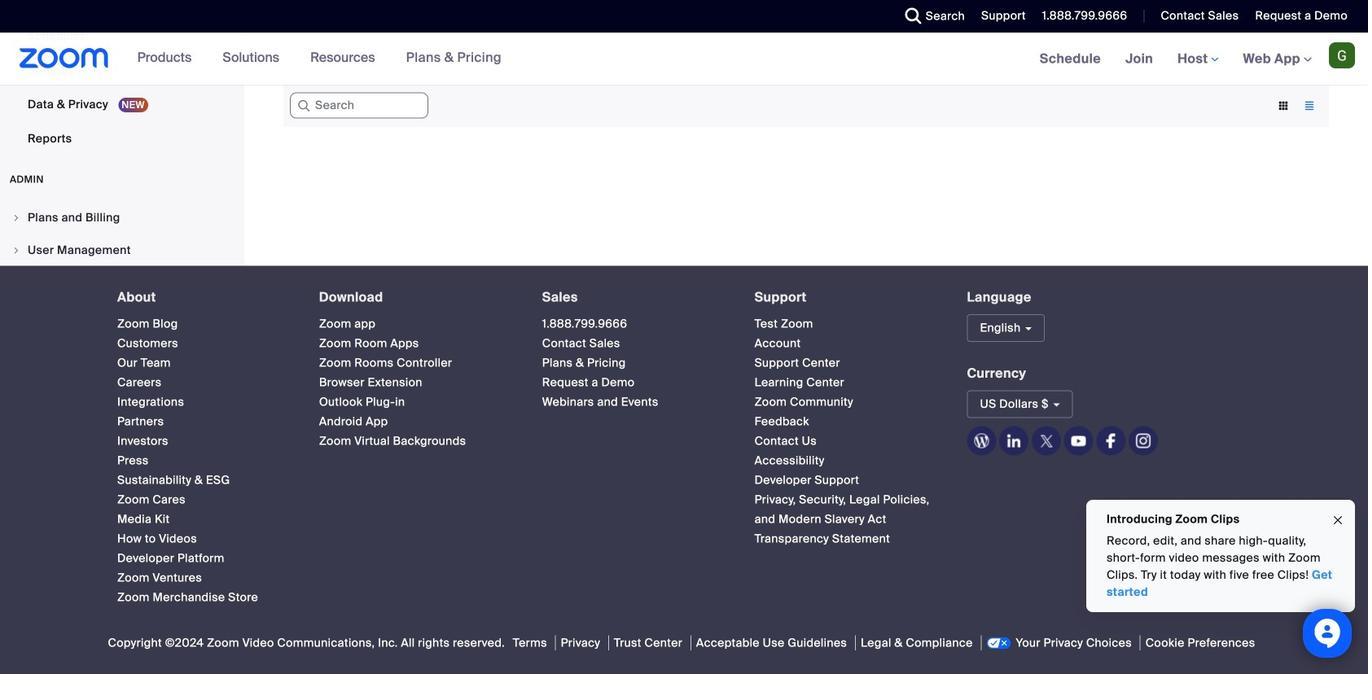 Task type: locate. For each thing, give the bounding box(es) containing it.
grid mode, not selected image
[[1271, 99, 1297, 113]]

admin menu menu
[[0, 202, 239, 430]]

heading
[[117, 290, 290, 305], [319, 290, 513, 305], [542, 290, 725, 305], [755, 290, 938, 305]]

3 heading from the left
[[542, 290, 725, 305]]

product information navigation
[[125, 33, 514, 85]]

right image
[[11, 213, 21, 223]]

meetings navigation
[[1028, 33, 1368, 86]]

1 vertical spatial menu item
[[0, 235, 239, 266]]

close image
[[1332, 511, 1345, 530]]

menu item
[[0, 202, 239, 233], [0, 235, 239, 266]]

profile picture image
[[1329, 42, 1355, 68]]

0 vertical spatial menu item
[[0, 202, 239, 233]]

banner
[[0, 33, 1368, 86]]

1 menu item from the top
[[0, 202, 239, 233]]



Task type: vqa. For each thing, say whether or not it's contained in the screenshot.
the meetings navigation
yes



Task type: describe. For each thing, give the bounding box(es) containing it.
4 heading from the left
[[755, 290, 938, 305]]

2 heading from the left
[[319, 290, 513, 305]]

Search text field
[[290, 93, 428, 119]]

personal menu menu
[[0, 0, 239, 157]]

right image
[[11, 246, 21, 255]]

1 heading from the left
[[117, 290, 290, 305]]

list mode, selected image
[[1297, 99, 1323, 113]]

2 menu item from the top
[[0, 235, 239, 266]]

zoom logo image
[[20, 48, 109, 68]]



